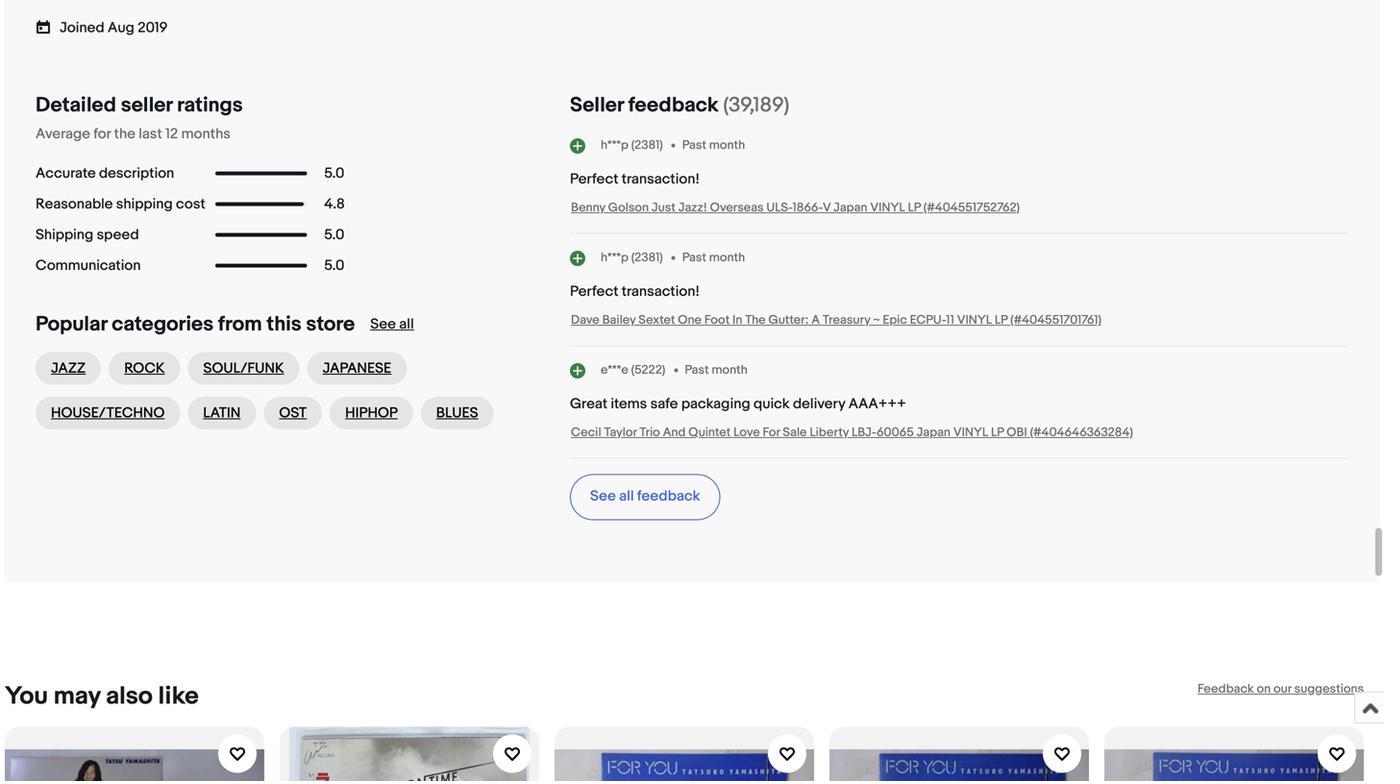 Task type: vqa. For each thing, say whether or not it's contained in the screenshot.


Task type: locate. For each thing, give the bounding box(es) containing it.
1 vertical spatial (2381)
[[631, 251, 663, 266]]

1866-
[[793, 200, 823, 215]]

1 horizontal spatial see
[[590, 488, 616, 505]]

2 5.0 from the top
[[324, 226, 345, 244]]

feedback down 'and'
[[637, 488, 700, 505]]

1 vertical spatial past month
[[682, 251, 745, 266]]

0 vertical spatial h***p
[[601, 138, 629, 153]]

see inside "see all feedback" link
[[590, 488, 616, 505]]

0 vertical spatial 5.0
[[324, 165, 345, 182]]

h***p down golson in the top left of the page
[[601, 251, 629, 266]]

the
[[114, 125, 135, 143]]

in
[[733, 313, 743, 328]]

vinyl right 11
[[957, 313, 992, 328]]

h***p (2381) for golson
[[601, 138, 663, 153]]

month up great items safe packaging quick delivery aaa+++
[[712, 363, 748, 378]]

blues link
[[421, 397, 494, 430]]

lp right 11
[[995, 313, 1008, 328]]

perfect for benny
[[570, 171, 619, 188]]

japan
[[834, 200, 868, 215], [917, 425, 951, 440]]

japan right 60065
[[917, 425, 951, 440]]

japanese link
[[307, 352, 407, 385]]

transaction! up just
[[622, 171, 700, 188]]

0 vertical spatial japan
[[834, 200, 868, 215]]

1 h***p from the top
[[601, 138, 629, 153]]

1 vertical spatial transaction!
[[622, 283, 700, 300]]

1 h***p (2381) from the top
[[601, 138, 663, 153]]

on
[[1257, 682, 1271, 697]]

0 vertical spatial lp
[[908, 200, 921, 215]]

perfect up benny
[[570, 171, 619, 188]]

great
[[570, 396, 608, 413]]

uls-
[[767, 200, 793, 215]]

house/techno
[[51, 405, 165, 422]]

(2381) down just
[[631, 251, 663, 266]]

2 vertical spatial month
[[712, 363, 748, 378]]

the
[[745, 313, 766, 328]]

japan right v
[[834, 200, 868, 215]]

see down cecil
[[590, 488, 616, 505]]

1 vertical spatial japan
[[917, 425, 951, 440]]

1 vertical spatial h***p
[[601, 251, 629, 266]]

feedback
[[628, 93, 719, 118], [637, 488, 700, 505]]

perfect transaction! up bailey
[[570, 283, 700, 300]]

items
[[611, 396, 647, 413]]

obi
[[1007, 425, 1028, 440]]

past
[[682, 138, 707, 153], [682, 251, 707, 266], [685, 363, 709, 378]]

this
[[267, 312, 302, 337]]

perfect transaction!
[[570, 171, 700, 188], [570, 283, 700, 300]]

hiphop
[[345, 405, 398, 422]]

liberty
[[810, 425, 849, 440]]

see for see all
[[370, 316, 396, 333]]

5.0 up '4.8'
[[324, 165, 345, 182]]

1 5.0 from the top
[[324, 165, 345, 182]]

for
[[93, 125, 111, 143]]

~
[[873, 313, 880, 328]]

transaction! for just
[[622, 171, 700, 188]]

2 vertical spatial 5.0
[[324, 257, 345, 274]]

bailey
[[602, 313, 636, 328]]

past for one
[[682, 251, 707, 266]]

month down overseas
[[709, 251, 745, 266]]

2 h***p from the top
[[601, 251, 629, 266]]

lp
[[908, 200, 921, 215], [995, 313, 1008, 328], [991, 425, 1004, 440]]

see all
[[370, 316, 414, 333]]

perfect
[[570, 171, 619, 188], [570, 283, 619, 300]]

1 vertical spatial perfect transaction!
[[570, 283, 700, 300]]

(2381) down seller feedback (39,189)
[[631, 138, 663, 153]]

lbj-
[[852, 425, 877, 440]]

lp left (#404551752762)
[[908, 200, 921, 215]]

jazz
[[51, 360, 86, 377]]

1 perfect from the top
[[570, 171, 619, 188]]

perfect up dave on the left of page
[[570, 283, 619, 300]]

1 perfect transaction! from the top
[[570, 171, 700, 188]]

1 horizontal spatial japan
[[917, 425, 951, 440]]

2019
[[138, 19, 168, 37]]

1 vertical spatial perfect
[[570, 283, 619, 300]]

0 vertical spatial transaction!
[[622, 171, 700, 188]]

5.0 down '4.8'
[[324, 226, 345, 244]]

transaction! up "sextet"
[[622, 283, 700, 300]]

1 vertical spatial month
[[709, 251, 745, 266]]

joined
[[60, 19, 104, 37]]

h***p
[[601, 138, 629, 153], [601, 251, 629, 266]]

feedback on our suggestions link
[[1198, 682, 1364, 697]]

1 vertical spatial all
[[619, 488, 634, 505]]

popular
[[36, 312, 107, 337]]

past month
[[682, 138, 745, 153], [682, 251, 745, 266], [685, 363, 748, 378]]

1 horizontal spatial all
[[619, 488, 634, 505]]

our
[[1274, 682, 1292, 697]]

month for foot
[[709, 251, 745, 266]]

1 vertical spatial 5.0
[[324, 226, 345, 244]]

seller feedback (39,189)
[[570, 93, 790, 118]]

h***p (2381)
[[601, 138, 663, 153], [601, 251, 663, 266]]

vinyl right v
[[870, 200, 905, 215]]

treasury
[[823, 313, 871, 328]]

0 vertical spatial perfect transaction!
[[570, 171, 700, 188]]

0 horizontal spatial see
[[370, 316, 396, 333]]

2 transaction! from the top
[[622, 283, 700, 300]]

past month down seller feedback (39,189)
[[682, 138, 745, 153]]

0 vertical spatial past month
[[682, 138, 745, 153]]

1 transaction! from the top
[[622, 171, 700, 188]]

month for quintet
[[712, 363, 748, 378]]

0 horizontal spatial japan
[[834, 200, 868, 215]]

past down jazz! on the top
[[682, 251, 707, 266]]

seller
[[121, 93, 172, 118]]

rock link
[[109, 352, 180, 385]]

0 vertical spatial see
[[370, 316, 396, 333]]

perfect transaction! for golson
[[570, 171, 700, 188]]

great items safe packaging quick delivery aaa+++
[[570, 396, 906, 413]]

0 vertical spatial (2381)
[[631, 138, 663, 153]]

11
[[946, 313, 955, 328]]

h***p for bailey
[[601, 251, 629, 266]]

list
[[5, 712, 1380, 782]]

last
[[139, 125, 162, 143]]

taylor
[[604, 425, 637, 440]]

0 vertical spatial perfect
[[570, 171, 619, 188]]

from
[[218, 312, 262, 337]]

all
[[399, 316, 414, 333], [619, 488, 634, 505]]

cecil taylor trio and quintet love for sale liberty lbj-60065 japan vinyl lp obi (#404646363284)
[[571, 425, 1134, 440]]

month
[[709, 138, 745, 153], [709, 251, 745, 266], [712, 363, 748, 378]]

past month down jazz! on the top
[[682, 251, 745, 266]]

1 vertical spatial past
[[682, 251, 707, 266]]

also
[[106, 682, 153, 712]]

e***e (5222)
[[601, 363, 666, 378]]

5.0
[[324, 165, 345, 182], [324, 226, 345, 244], [324, 257, 345, 274]]

see
[[370, 316, 396, 333], [590, 488, 616, 505]]

2 perfect transaction! from the top
[[570, 283, 700, 300]]

0 horizontal spatial all
[[399, 316, 414, 333]]

japanese
[[323, 360, 392, 377]]

1 vertical spatial h***p (2381)
[[601, 251, 663, 266]]

0 vertical spatial all
[[399, 316, 414, 333]]

2 vertical spatial past
[[685, 363, 709, 378]]

average for the last 12 months
[[36, 125, 231, 143]]

perfect transaction! up golson in the top left of the page
[[570, 171, 700, 188]]

cecil taylor trio and quintet love for sale liberty lbj-60065 japan vinyl lp obi (#404646363284) link
[[571, 425, 1134, 440]]

house/techno link
[[36, 397, 180, 430]]

month down (39,189)
[[709, 138, 745, 153]]

feedback right seller
[[628, 93, 719, 118]]

h***p (2381) down golson in the top left of the page
[[601, 251, 663, 266]]

2 vertical spatial past month
[[685, 363, 748, 378]]

2 vertical spatial vinyl
[[954, 425, 989, 440]]

transaction!
[[622, 171, 700, 188], [622, 283, 700, 300]]

reasonable shipping cost
[[36, 196, 206, 213]]

past up packaging
[[685, 363, 709, 378]]

h***p (2381) down seller
[[601, 138, 663, 153]]

see up japanese
[[370, 316, 396, 333]]

aug
[[108, 19, 134, 37]]

dave
[[571, 313, 600, 328]]

v
[[823, 200, 831, 215]]

3 5.0 from the top
[[324, 257, 345, 274]]

0 vertical spatial h***p (2381)
[[601, 138, 663, 153]]

packaging
[[682, 396, 751, 413]]

2 perfect from the top
[[570, 283, 619, 300]]

0 vertical spatial past
[[682, 138, 707, 153]]

1 vertical spatial see
[[590, 488, 616, 505]]

past month for foot
[[682, 251, 745, 266]]

5.0 up store on the left of the page
[[324, 257, 345, 274]]

all up japanese link
[[399, 316, 414, 333]]

past month up packaging
[[685, 363, 748, 378]]

2 (2381) from the top
[[631, 251, 663, 266]]

h***p (2381) for bailey
[[601, 251, 663, 266]]

2 h***p (2381) from the top
[[601, 251, 663, 266]]

vinyl left obi
[[954, 425, 989, 440]]

detailed
[[36, 93, 116, 118]]

vinyl
[[870, 200, 905, 215], [957, 313, 992, 328], [954, 425, 989, 440]]

1 (2381) from the top
[[631, 138, 663, 153]]

lp left obi
[[991, 425, 1004, 440]]

(2381)
[[631, 138, 663, 153], [631, 251, 663, 266]]

all down taylor
[[619, 488, 634, 505]]

0 vertical spatial month
[[709, 138, 745, 153]]

past month for overseas
[[682, 138, 745, 153]]

golson
[[608, 200, 649, 215]]

h***p down seller
[[601, 138, 629, 153]]

cost
[[176, 196, 206, 213]]

past down seller feedback (39,189)
[[682, 138, 707, 153]]

past month for quintet
[[685, 363, 748, 378]]

ecpu-
[[910, 313, 946, 328]]



Task type: describe. For each thing, give the bounding box(es) containing it.
sale
[[783, 425, 807, 440]]

ratings
[[177, 93, 243, 118]]

quintet
[[689, 425, 731, 440]]

aaa+++
[[849, 396, 906, 413]]

1 vertical spatial lp
[[995, 313, 1008, 328]]

shipping
[[116, 196, 173, 213]]

dave bailey sextet one foot in the gutter: a treasury ~ epic ecpu-11   vinyl lp (#404551701761) link
[[571, 313, 1102, 328]]

suggestions
[[1295, 682, 1364, 697]]

12
[[165, 125, 178, 143]]

0 vertical spatial feedback
[[628, 93, 719, 118]]

store
[[306, 312, 355, 337]]

feedback on our suggestions
[[1198, 682, 1364, 697]]

month for overseas
[[709, 138, 745, 153]]

soul/funk
[[203, 360, 284, 377]]

0 vertical spatial vinyl
[[870, 200, 905, 215]]

months
[[181, 125, 231, 143]]

quick
[[754, 396, 790, 413]]

like
[[158, 682, 199, 712]]

you
[[5, 682, 48, 712]]

all for see all
[[399, 316, 414, 333]]

love
[[734, 425, 760, 440]]

cecil
[[571, 425, 602, 440]]

soul/funk link
[[188, 352, 300, 385]]

seller
[[570, 93, 624, 118]]

transaction! for sextet
[[622, 283, 700, 300]]

shipping speed
[[36, 226, 139, 244]]

2 vertical spatial lp
[[991, 425, 1004, 440]]

blues
[[436, 405, 478, 422]]

1 vertical spatial vinyl
[[957, 313, 992, 328]]

average
[[36, 125, 90, 143]]

see for see all feedback
[[590, 488, 616, 505]]

feedback
[[1198, 682, 1254, 697]]

reasonable
[[36, 196, 113, 213]]

past for and
[[685, 363, 709, 378]]

gutter:
[[769, 313, 809, 328]]

perfect transaction! for bailey
[[570, 283, 700, 300]]

(#404646363284)
[[1030, 425, 1134, 440]]

and
[[663, 425, 686, 440]]

you may also like
[[5, 682, 199, 712]]

ost
[[279, 405, 307, 422]]

description
[[99, 165, 174, 182]]

1 vertical spatial feedback
[[637, 488, 700, 505]]

benny golson just jazz! overseas uls-1866-v japan  vinyl lp (#404551752762)
[[571, 200, 1020, 215]]

(39,189)
[[723, 93, 790, 118]]

jazz link
[[36, 352, 101, 385]]

(5222)
[[631, 363, 666, 378]]

one
[[678, 313, 702, 328]]

4.8
[[324, 196, 345, 213]]

(2381) for just
[[631, 138, 663, 153]]

60065
[[877, 425, 914, 440]]

e***e
[[601, 363, 629, 378]]

just
[[652, 200, 676, 215]]

(#404551701761)
[[1011, 313, 1102, 328]]

speed
[[97, 226, 139, 244]]

h***p for golson
[[601, 138, 629, 153]]

sextet
[[639, 313, 675, 328]]

5.0 for description
[[324, 165, 345, 182]]

detailed seller ratings
[[36, 93, 243, 118]]

may
[[54, 682, 100, 712]]

see all feedback
[[590, 488, 700, 505]]

see all link
[[370, 316, 414, 333]]

benny
[[571, 200, 606, 215]]

past for jazz!
[[682, 138, 707, 153]]

safe
[[651, 396, 678, 413]]

overseas
[[710, 200, 764, 215]]

hiphop link
[[330, 397, 413, 430]]

joined aug 2019
[[60, 19, 168, 37]]

all for see all feedback
[[619, 488, 634, 505]]

trio
[[640, 425, 660, 440]]

categories
[[112, 312, 214, 337]]

text__icon wrapper image
[[36, 18, 60, 35]]

rock
[[124, 360, 165, 377]]

epic
[[883, 313, 907, 328]]

jazz!
[[679, 200, 707, 215]]

ost link
[[264, 397, 322, 430]]

delivery
[[793, 396, 846, 413]]

see all feedback link
[[570, 474, 721, 521]]

(2381) for sextet
[[631, 251, 663, 266]]

latin link
[[188, 397, 256, 430]]

perfect for dave
[[570, 283, 619, 300]]

a
[[812, 313, 820, 328]]

5.0 for speed
[[324, 226, 345, 244]]

popular categories from this store
[[36, 312, 355, 337]]



